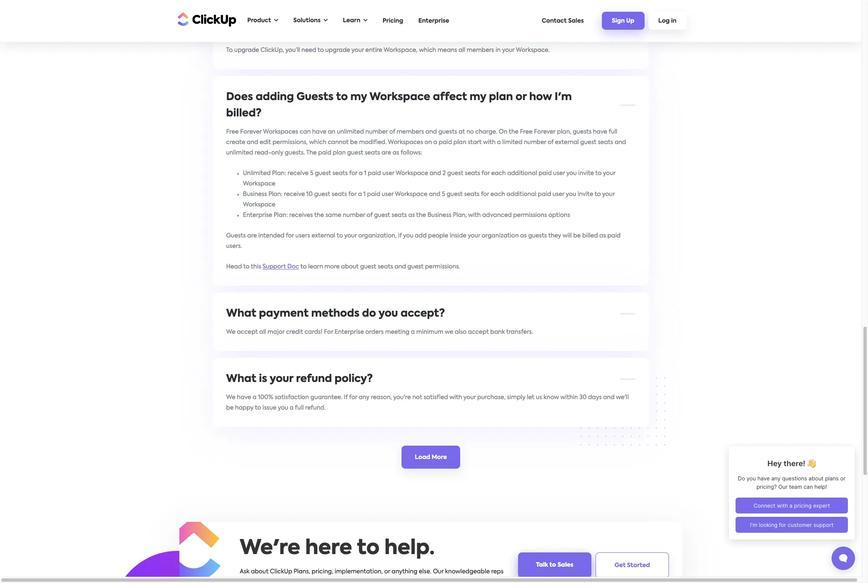 Task type: describe. For each thing, give the bounding box(es) containing it.
head
[[226, 264, 242, 270]]

guests inside does adding guests to my workspace affect my plan or how i'm billed?
[[297, 92, 334, 103]]

to inside button
[[550, 563, 556, 569]]

1 vertical spatial workspaces
[[388, 139, 424, 145]]

for
[[324, 329, 333, 335]]

they
[[549, 233, 562, 239]]

are inside ask about clickup plans, pricing, implementation, or anything else. our knowledgeable reps are ready to help.
[[240, 580, 249, 584]]

upgrade up clickup,
[[257, 27, 303, 37]]

if
[[344, 395, 348, 401]]

to inside does adding guests to my workspace affect my plan or how i'm billed?
[[336, 92, 348, 103]]

options
[[549, 212, 571, 218]]

read-
[[255, 150, 272, 156]]

talk
[[536, 563, 548, 569]]

additional for 5
[[507, 191, 537, 197]]

1 horizontal spatial all
[[459, 47, 466, 53]]

additional for 2
[[508, 170, 538, 176]]

adding
[[256, 92, 294, 103]]

anything
[[392, 569, 418, 575]]

to inside ask about clickup plans, pricing, implementation, or anything else. our knowledgeable reps are ready to help.
[[269, 580, 275, 584]]

what for what payment methods do you accept?
[[226, 309, 257, 319]]

you're
[[394, 395, 411, 401]]

5 inside unlimited plan: receive 5 guest seats for a 1 paid user workspace and 2 guest seats for each additional paid user you invite to your workspace
[[310, 170, 314, 176]]

doc
[[288, 264, 299, 270]]

paid inside guests are intended for users external to your organization, if you add people inside your organization as guests they will be billed as paid users.
[[608, 233, 621, 239]]

at
[[459, 129, 465, 135]]

as right "billed"
[[600, 233, 606, 239]]

or inside does adding guests to my workspace affect my plan or how i'm billed?
[[516, 92, 527, 103]]

learn
[[308, 264, 323, 270]]

what is your refund policy?
[[226, 374, 373, 385]]

within
[[561, 395, 578, 401]]

knowledgeable
[[445, 569, 490, 575]]

1 vertical spatial in
[[496, 47, 501, 53]]

0 horizontal spatial guests
[[439, 129, 458, 135]]

more
[[432, 455, 447, 461]]

business inside "business plan: receive 10 guest seats for a 1 paid user workspace and 5 guest seats for each additional paid user you invite to your workspace"
[[243, 191, 267, 197]]

clickup,
[[261, 47, 284, 53]]

to inside unlimited plan: receive 5 guest seats for a 1 paid user workspace and 2 guest seats for each additional paid user you invite to your workspace
[[596, 170, 602, 176]]

with inside free forever workspaces can have an unlimited number of members and guests at no charge. on the free forever plan, guests have full create and edit permissions, which cannot be modified. workspaces on a paid plan start with a limited number of external guest seats and unlimited read-only guests. the paid plan guest seats are as follows:
[[483, 139, 496, 145]]

organization,
[[359, 233, 397, 239]]

head to this support doc to learn more about guest seats and guest permissions.
[[226, 264, 461, 270]]

can i upgrade myself or do i have to upgrade my entire workspace?
[[226, 27, 593, 37]]

purchase,
[[478, 395, 506, 401]]

issue
[[263, 405, 277, 411]]

you inside we have a 100% satisfaction guarantee. if for any reason, you're not satisfied with your purchase, simply let us know within 30 days and we'll be happy to issue you a full refund.
[[278, 405, 289, 411]]

invite for business plan: receive 10 guest seats for a 1 paid user workspace and 5 guest seats for each additional paid user you invite to your workspace
[[578, 191, 594, 197]]

need
[[302, 47, 317, 53]]

means
[[438, 47, 457, 53]]

user up 'options'
[[553, 191, 565, 197]]

receives
[[290, 212, 313, 218]]

10
[[307, 191, 313, 197]]

workspace.
[[516, 47, 550, 53]]

for inside guests are intended for users external to your organization, if you add people inside your organization as guests they will be billed as paid users.
[[286, 233, 294, 239]]

talk to sales button
[[518, 553, 592, 579]]

modified.
[[359, 139, 387, 145]]

clickup logo image
[[166, 516, 221, 581]]

an
[[328, 129, 336, 135]]

1 vertical spatial sales
[[558, 563, 574, 569]]

this
[[251, 264, 261, 270]]

receive for 10
[[284, 191, 305, 197]]

support doc link
[[263, 264, 299, 270]]

business plan: receive 10 guest seats for a 1 paid user workspace and 5 guest seats for each additional paid user you invite to your workspace
[[243, 191, 615, 208]]

upgrade up means
[[424, 27, 470, 37]]

plan inside does adding guests to my workspace affect my plan or how i'm billed?
[[489, 92, 513, 103]]

charge.
[[476, 129, 498, 135]]

user down plan,
[[554, 170, 566, 176]]

billed?
[[226, 108, 262, 119]]

pricing,
[[312, 569, 333, 575]]

reason,
[[371, 395, 392, 401]]

guarantee.
[[311, 395, 343, 401]]

full inside free forever workspaces can have an unlimited number of members and guests at no charge. on the free forever plan, guests have full create and edit permissions, which cannot be modified. workspaces on a paid plan start with a limited number of external guest seats and unlimited read-only guests. the paid plan guest seats are as follows:
[[609, 129, 618, 135]]

we for what is your refund policy?
[[226, 395, 236, 401]]

i'm
[[555, 92, 572, 103]]

sign up button
[[602, 12, 645, 30]]

your inside unlimited plan: receive 5 guest seats for a 1 paid user workspace and 2 guest seats for each additional paid user you invite to your workspace
[[603, 170, 616, 176]]

1 for 5
[[364, 170, 367, 176]]

enterprise for enterprise plan: receives the same number of guest seats as the business plan, with advanced permissions options
[[243, 212, 273, 218]]

ask
[[240, 569, 250, 575]]

100%
[[258, 395, 274, 401]]

here
[[305, 539, 352, 559]]

load
[[415, 455, 430, 461]]

help. inside ask about clickup plans, pricing, implementation, or anything else. our knowledgeable reps are ready to help.
[[277, 580, 291, 584]]

1 vertical spatial plan
[[454, 139, 467, 145]]

only
[[272, 150, 284, 156]]

guests are intended for users external to your organization, if you add people inside your organization as guests they will be billed as paid users.
[[226, 233, 621, 249]]

users.
[[226, 243, 242, 249]]

plan: for unlimited
[[272, 170, 286, 176]]

enterprise for enterprise
[[418, 18, 449, 24]]

1 for 10
[[364, 191, 366, 197]]

we accept all major credit cards! for enterprise orders meeting a minimum we also accept bank transfers.
[[226, 329, 534, 335]]

affect
[[433, 92, 468, 103]]

orders
[[366, 329, 384, 335]]

and inside "business plan: receive 10 guest seats for a 1 paid user workspace and 5 guest seats for each additional paid user you invite to your workspace"
[[429, 191, 441, 197]]

happy
[[235, 405, 254, 411]]

0 vertical spatial do
[[358, 27, 372, 37]]

get started
[[615, 563, 650, 569]]

user down modified.
[[383, 170, 395, 176]]

pricing
[[383, 18, 403, 24]]

any
[[359, 395, 370, 401]]

members inside free forever workspaces can have an unlimited number of members and guests at no charge. on the free forever plan, guests have full create and edit permissions, which cannot be modified. workspaces on a paid plan start with a limited number of external guest seats and unlimited read-only guests. the paid plan guest seats are as follows:
[[397, 129, 424, 135]]

have down the pricing
[[380, 27, 407, 37]]

contact sales button
[[538, 14, 588, 28]]

also
[[455, 329, 467, 335]]

1 horizontal spatial number
[[366, 129, 388, 135]]

1 vertical spatial of
[[548, 139, 554, 145]]

plans,
[[294, 569, 310, 575]]

limited
[[503, 139, 523, 145]]

cards!
[[305, 329, 323, 335]]

users
[[296, 233, 310, 239]]

enterprise plan: receives the same number of guest seats as the business plan, with advanced permissions options
[[243, 212, 571, 218]]

we have a 100% satisfaction guarantee. if for any reason, you're not satisfied with your purchase, simply let us know within 30 days and we'll be happy to issue you a full refund.
[[226, 395, 629, 411]]

what for what is your refund policy?
[[226, 374, 257, 385]]

as down permissions on the right top of page
[[521, 233, 527, 239]]

plan: for business
[[269, 191, 283, 197]]

invite for unlimited plan: receive 5 guest seats for a 1 paid user workspace and 2 guest seats for each additional paid user you invite to your workspace
[[579, 170, 594, 176]]

solutions button
[[289, 12, 332, 29]]

external inside free forever workspaces can have an unlimited number of members and guests at no charge. on the free forever plan, guests have full create and edit permissions, which cannot be modified. workspaces on a paid plan start with a limited number of external guest seats and unlimited read-only guests. the paid plan guest seats are as follows:
[[555, 139, 579, 145]]

1 vertical spatial do
[[362, 309, 376, 319]]

no
[[467, 129, 474, 135]]

each for 2
[[492, 170, 506, 176]]

2 vertical spatial plan
[[333, 150, 346, 156]]

to
[[226, 47, 233, 53]]

workspace inside does adding guests to my workspace affect my plan or how i'm billed?
[[370, 92, 431, 103]]

workspace,
[[384, 47, 418, 53]]

ready
[[251, 580, 268, 584]]

for inside we have a 100% satisfaction guarantee. if for any reason, you're not satisfied with your purchase, simply let us know within 30 days and we'll be happy to issue you a full refund.
[[349, 395, 358, 401]]

1 horizontal spatial help.
[[385, 539, 435, 559]]

simply
[[507, 395, 526, 401]]

clickup image
[[175, 11, 236, 27]]

1 horizontal spatial business
[[428, 212, 452, 218]]

be inside guests are intended for users external to your organization, if you add people inside your organization as guests they will be billed as paid users.
[[574, 233, 581, 239]]

satisfied
[[424, 395, 449, 401]]

accept?
[[401, 309, 445, 319]]

days
[[589, 395, 602, 401]]

on
[[425, 139, 432, 145]]

your inside "business plan: receive 10 guest seats for a 1 paid user workspace and 5 guest seats for each additional paid user you invite to your workspace"
[[603, 191, 615, 197]]

guests inside guests are intended for users external to your organization, if you add people inside your organization as guests they will be billed as paid users.
[[226, 233, 246, 239]]

we'll
[[616, 395, 629, 401]]

upgrade right "to"
[[235, 47, 259, 53]]

you inside "business plan: receive 10 guest seats for a 1 paid user workspace and 5 guest seats for each additional paid user you invite to your workspace"
[[566, 191, 577, 197]]

1 free from the left
[[226, 129, 239, 135]]

0 vertical spatial which
[[419, 47, 437, 53]]

and inside we have a 100% satisfaction guarantee. if for any reason, you're not satisfied with your purchase, simply let us know within 30 days and we'll be happy to issue you a full refund.
[[604, 395, 615, 401]]

log in link
[[649, 12, 687, 30]]

plan,
[[557, 129, 572, 135]]

2 horizontal spatial number
[[524, 139, 547, 145]]

enterprise link
[[414, 14, 454, 28]]



Task type: locate. For each thing, give the bounding box(es) containing it.
your inside we have a 100% satisfaction guarantee. if for any reason, you're not satisfied with your purchase, simply let us know within 30 days and we'll be happy to issue you a full refund.
[[464, 395, 476, 401]]

0 horizontal spatial unlimited
[[226, 150, 254, 156]]

reps
[[491, 569, 504, 575]]

about right more in the top left of the page
[[341, 264, 359, 270]]

1 horizontal spatial guests
[[529, 233, 547, 239]]

0 vertical spatial receive
[[288, 170, 309, 176]]

meeting
[[386, 329, 410, 335]]

0 horizontal spatial help.
[[277, 580, 291, 584]]

upgrade down myself
[[326, 47, 350, 53]]

be inside free forever workspaces can have an unlimited number of members and guests at no charge. on the free forever plan, guests have full create and edit permissions, which cannot be modified. workspaces on a paid plan start with a limited number of external guest seats and unlimited read-only guests. the paid plan guest seats are as follows:
[[350, 139, 358, 145]]

how
[[530, 92, 552, 103]]

receive inside unlimited plan: receive 5 guest seats for a 1 paid user workspace and 2 guest seats for each additional paid user you invite to your workspace
[[288, 170, 309, 176]]

refund
[[296, 374, 332, 385]]

not
[[413, 395, 423, 401]]

all left the major
[[260, 329, 266, 335]]

in inside "link"
[[671, 18, 677, 24]]

1 vertical spatial receive
[[284, 191, 305, 197]]

sales right talk
[[558, 563, 574, 569]]

0 vertical spatial number
[[366, 129, 388, 135]]

1 vertical spatial we
[[226, 395, 236, 401]]

1 horizontal spatial or
[[384, 569, 390, 575]]

entire left workspace, on the top left of the page
[[366, 47, 383, 53]]

all
[[459, 47, 466, 53], [260, 329, 266, 335]]

1 inside "business plan: receive 10 guest seats for a 1 paid user workspace and 5 guest seats for each additional paid user you invite to your workspace"
[[364, 191, 366, 197]]

upgrade
[[257, 27, 303, 37], [424, 27, 470, 37], [235, 47, 259, 53], [326, 47, 350, 53]]

1 horizontal spatial the
[[417, 212, 426, 218]]

about up the ready
[[251, 569, 269, 575]]

1 vertical spatial are
[[248, 233, 257, 239]]

1 horizontal spatial full
[[609, 129, 618, 135]]

cannot
[[328, 139, 349, 145]]

guests right plan,
[[573, 129, 592, 135]]

are
[[382, 150, 392, 156], [248, 233, 257, 239], [240, 580, 249, 584]]

plan: inside "business plan: receive 10 guest seats for a 1 paid user workspace and 5 guest seats for each additional paid user you invite to your workspace"
[[269, 191, 283, 197]]

permissions.
[[425, 264, 461, 270]]

each up advanced
[[491, 191, 506, 197]]

2 horizontal spatial of
[[548, 139, 554, 145]]

members up follows:
[[397, 129, 424, 135]]

pricing link
[[379, 14, 408, 28]]

what payment methods do you accept?
[[226, 309, 445, 319]]

are inside guests are intended for users external to your organization, if you add people inside your organization as guests they will be billed as paid users.
[[248, 233, 257, 239]]

guests left 'they' at top right
[[529, 233, 547, 239]]

1 horizontal spatial forever
[[534, 129, 556, 135]]

you'll
[[286, 47, 300, 53]]

a inside unlimited plan: receive 5 guest seats for a 1 paid user workspace and 2 guest seats for each additional paid user you invite to your workspace
[[359, 170, 363, 176]]

as up add
[[409, 212, 415, 218]]

number up modified.
[[366, 129, 388, 135]]

1 vertical spatial entire
[[366, 47, 383, 53]]

additional inside unlimited plan: receive 5 guest seats for a 1 paid user workspace and 2 guest seats for each additional paid user you invite to your workspace
[[508, 170, 538, 176]]

plan:
[[272, 170, 286, 176], [269, 191, 283, 197], [274, 212, 288, 218]]

your
[[352, 47, 364, 53], [502, 47, 515, 53], [603, 170, 616, 176], [603, 191, 615, 197], [345, 233, 357, 239], [468, 233, 481, 239], [270, 374, 294, 385], [464, 395, 476, 401]]

sign
[[612, 18, 625, 24]]

plan: down only
[[272, 170, 286, 176]]

1 inside unlimited plan: receive 5 guest seats for a 1 paid user workspace and 2 guest seats for each additional paid user you invite to your workspace
[[364, 170, 367, 176]]

0 vertical spatial with
[[483, 139, 496, 145]]

or inside ask about clickup plans, pricing, implementation, or anything else. our knowledgeable reps are ready to help.
[[384, 569, 390, 575]]

full inside we have a 100% satisfaction guarantee. if for any reason, you're not satisfied with your purchase, simply let us know within 30 days and we'll be happy to issue you a full refund.
[[295, 405, 304, 411]]

on
[[499, 129, 508, 135]]

sales
[[568, 18, 584, 24], [558, 563, 574, 569]]

with
[[483, 139, 496, 145], [469, 212, 481, 218], [450, 395, 462, 401]]

i
[[251, 27, 254, 37], [374, 27, 378, 37]]

can
[[226, 27, 248, 37]]

about inside ask about clickup plans, pricing, implementation, or anything else. our knowledgeable reps are ready to help.
[[251, 569, 269, 575]]

0 vertical spatial all
[[459, 47, 466, 53]]

business down "business plan: receive 10 guest seats for a 1 paid user workspace and 5 guest seats for each additional paid user you invite to your workspace"
[[428, 212, 452, 218]]

organization
[[482, 233, 519, 239]]

which up the
[[310, 139, 327, 145]]

log in
[[659, 18, 677, 24]]

1 horizontal spatial be
[[350, 139, 358, 145]]

1 horizontal spatial accept
[[468, 329, 489, 335]]

0 horizontal spatial accept
[[237, 329, 258, 335]]

does
[[226, 92, 253, 103]]

0 vertical spatial we
[[226, 329, 236, 335]]

or left how in the right of the page
[[516, 92, 527, 103]]

2 horizontal spatial or
[[516, 92, 527, 103]]

external right the users
[[312, 233, 336, 239]]

and inside unlimited plan: receive 5 guest seats for a 1 paid user workspace and 2 guest seats for each additional paid user you invite to your workspace
[[430, 170, 441, 176]]

of up 'organization,'
[[367, 212, 373, 218]]

0 vertical spatial unlimited
[[337, 129, 364, 135]]

to inside guests are intended for users external to your organization, if you add people inside your organization as guests they will be billed as paid users.
[[337, 233, 343, 239]]

with right satisfied
[[450, 395, 462, 401]]

business
[[243, 191, 267, 197], [428, 212, 452, 218]]

1 horizontal spatial free
[[520, 129, 533, 135]]

1 vertical spatial help.
[[277, 580, 291, 584]]

you inside unlimited plan: receive 5 guest seats for a 1 paid user workspace and 2 guest seats for each additional paid user you invite to your workspace
[[567, 170, 577, 176]]

of right limited on the right top
[[548, 139, 554, 145]]

invite
[[579, 170, 594, 176], [578, 191, 594, 197]]

have right plan,
[[593, 129, 608, 135]]

1 horizontal spatial workspaces
[[388, 139, 424, 145]]

user up enterprise plan: receives the same number of guest seats as the business plan, with advanced permissions options
[[382, 191, 394, 197]]

members right means
[[467, 47, 495, 53]]

are down ask
[[240, 580, 249, 584]]

follows:
[[401, 150, 423, 156]]

accept
[[237, 329, 258, 335], [468, 329, 489, 335]]

which left means
[[419, 47, 437, 53]]

1 accept from the left
[[237, 329, 258, 335]]

5 inside "business plan: receive 10 guest seats for a 1 paid user workspace and 5 guest seats for each additional paid user you invite to your workspace"
[[442, 191, 446, 197]]

0 vertical spatial help.
[[385, 539, 435, 559]]

will
[[563, 233, 572, 239]]

enterprise up can i upgrade myself or do i have to upgrade my entire workspace? in the top of the page
[[418, 18, 449, 24]]

1 horizontal spatial unlimited
[[337, 129, 364, 135]]

have inside we have a 100% satisfaction guarantee. if for any reason, you're not satisfied with your purchase, simply let us know within 30 days and we'll be happy to issue you a full refund.
[[237, 395, 252, 401]]

forever left plan,
[[534, 129, 556, 135]]

invite inside "business plan: receive 10 guest seats for a 1 paid user workspace and 5 guest seats for each additional paid user you invite to your workspace"
[[578, 191, 594, 197]]

plan: down unlimited
[[269, 191, 283, 197]]

accept left the major
[[237, 329, 258, 335]]

2 vertical spatial number
[[343, 212, 366, 218]]

we're
[[240, 539, 300, 559]]

are down modified.
[[382, 150, 392, 156]]

plan: left receives
[[274, 212, 288, 218]]

which
[[419, 47, 437, 53], [310, 139, 327, 145]]

0 horizontal spatial full
[[295, 405, 304, 411]]

implementation,
[[335, 569, 383, 575]]

transfers.
[[507, 329, 534, 335]]

0 vertical spatial what
[[226, 309, 257, 319]]

with for advanced
[[469, 212, 481, 218]]

do down learn
[[358, 27, 372, 37]]

i down product
[[251, 27, 254, 37]]

2 vertical spatial or
[[384, 569, 390, 575]]

which inside free forever workspaces can have an unlimited number of members and guests at no charge. on the free forever plan, guests have full create and edit permissions, which cannot be modified. workspaces on a paid plan start with a limited number of external guest seats and unlimited read-only guests. the paid plan guest seats are as follows:
[[310, 139, 327, 145]]

of down does adding guests to my workspace affect my plan or how i'm billed?
[[390, 129, 396, 135]]

to inside we have a 100% satisfaction guarantee. if for any reason, you're not satisfied with your purchase, simply let us know within 30 days and we'll be happy to issue you a full refund.
[[255, 405, 262, 411]]

1 horizontal spatial about
[[341, 264, 359, 270]]

plan down "at"
[[454, 139, 467, 145]]

minimum
[[417, 329, 444, 335]]

or down learn
[[344, 27, 355, 37]]

our
[[433, 569, 444, 575]]

full
[[609, 129, 618, 135], [295, 405, 304, 411]]

each inside "business plan: receive 10 guest seats for a 1 paid user workspace and 5 guest seats for each additional paid user you invite to your workspace"
[[491, 191, 506, 197]]

be right will
[[574, 233, 581, 239]]

additional up permissions on the right top of page
[[507, 191, 537, 197]]

what
[[226, 309, 257, 319], [226, 374, 257, 385]]

us
[[536, 395, 542, 401]]

we
[[226, 329, 236, 335], [226, 395, 236, 401]]

0 vertical spatial full
[[609, 129, 618, 135]]

5 down the
[[310, 170, 314, 176]]

0 vertical spatial workspaces
[[263, 129, 299, 135]]

help. up anything on the left bottom of page
[[385, 539, 435, 559]]

or left anything on the left bottom of page
[[384, 569, 390, 575]]

2 vertical spatial plan:
[[274, 212, 288, 218]]

0 horizontal spatial with
[[450, 395, 462, 401]]

can
[[300, 129, 311, 135]]

2 i from the left
[[374, 27, 378, 37]]

receive left the 10
[[284, 191, 305, 197]]

plan up on
[[489, 92, 513, 103]]

be right cannot on the left of page
[[350, 139, 358, 145]]

2 vertical spatial are
[[240, 580, 249, 584]]

with right plan,
[[469, 212, 481, 218]]

receive down guests. on the top of page
[[288, 170, 309, 176]]

major
[[268, 329, 285, 335]]

external down plan,
[[555, 139, 579, 145]]

each down limited on the right top
[[492, 170, 506, 176]]

for
[[350, 170, 358, 176], [482, 170, 490, 176], [349, 191, 357, 197], [481, 191, 489, 197], [286, 233, 294, 239], [349, 395, 358, 401]]

0 horizontal spatial about
[[251, 569, 269, 575]]

user
[[383, 170, 395, 176], [554, 170, 566, 176], [382, 191, 394, 197], [553, 191, 565, 197]]

0 vertical spatial or
[[344, 27, 355, 37]]

guests inside guests are intended for users external to your organization, if you add people inside your organization as guests they will be billed as paid users.
[[529, 233, 547, 239]]

have up happy
[[237, 395, 252, 401]]

0 vertical spatial are
[[382, 150, 392, 156]]

be left happy
[[226, 405, 234, 411]]

product button
[[243, 12, 282, 29]]

1 vertical spatial with
[[469, 212, 481, 218]]

we inside we have a 100% satisfaction guarantee. if for any reason, you're not satisfied with your purchase, simply let us know within 30 days and we'll be happy to issue you a full refund.
[[226, 395, 236, 401]]

unlimited up cannot on the left of page
[[337, 129, 364, 135]]

forever up edit
[[240, 129, 262, 135]]

2 what from the top
[[226, 374, 257, 385]]

guests up can
[[297, 92, 334, 103]]

load more button
[[402, 446, 461, 469]]

the left same
[[315, 212, 324, 218]]

1 vertical spatial 5
[[442, 191, 446, 197]]

as inside free forever workspaces can have an unlimited number of members and guests at no charge. on the free forever plan, guests have full create and edit permissions, which cannot be modified. workspaces on a paid plan start with a limited number of external guest seats and unlimited read-only guests. the paid plan guest seats are as follows:
[[393, 150, 400, 156]]

additional down limited on the right top
[[508, 170, 538, 176]]

guests left "at"
[[439, 129, 458, 135]]

2 free from the left
[[520, 129, 533, 135]]

0 horizontal spatial business
[[243, 191, 267, 197]]

have left an
[[312, 129, 327, 135]]

number right limited on the right top
[[524, 139, 547, 145]]

0 vertical spatial 5
[[310, 170, 314, 176]]

2 forever from the left
[[534, 129, 556, 135]]

0 horizontal spatial number
[[343, 212, 366, 218]]

do up orders
[[362, 309, 376, 319]]

entire up workspace.
[[492, 27, 524, 37]]

1 vertical spatial be
[[574, 233, 581, 239]]

plan: inside unlimited plan: receive 5 guest seats for a 1 paid user workspace and 2 guest seats for each additional paid user you invite to your workspace
[[272, 170, 286, 176]]

edit
[[260, 139, 271, 145]]

business down unlimited
[[243, 191, 267, 197]]

if
[[398, 233, 402, 239]]

or
[[344, 27, 355, 37], [516, 92, 527, 103], [384, 569, 390, 575]]

0 vertical spatial additional
[[508, 170, 538, 176]]

0 horizontal spatial of
[[367, 212, 373, 218]]

1 vertical spatial additional
[[507, 191, 537, 197]]

paid
[[439, 139, 452, 145], [319, 150, 332, 156], [368, 170, 381, 176], [539, 170, 552, 176], [367, 191, 381, 197], [538, 191, 552, 197], [608, 233, 621, 239]]

1 vertical spatial enterprise
[[243, 212, 273, 218]]

1 horizontal spatial plan
[[454, 139, 467, 145]]

help. down clickup at left bottom
[[277, 580, 291, 584]]

a inside "business plan: receive 10 guest seats for a 1 paid user workspace and 5 guest seats for each additional paid user you invite to your workspace"
[[358, 191, 362, 197]]

workspaces
[[263, 129, 299, 135], [388, 139, 424, 145]]

1 we from the top
[[226, 329, 236, 335]]

2 vertical spatial enterprise
[[335, 329, 364, 335]]

1 horizontal spatial entire
[[492, 27, 524, 37]]

are left intended
[[248, 233, 257, 239]]

1 horizontal spatial 5
[[442, 191, 446, 197]]

1 vertical spatial number
[[524, 139, 547, 145]]

with for your
[[450, 395, 462, 401]]

0 horizontal spatial plan
[[333, 150, 346, 156]]

policy?
[[335, 374, 373, 385]]

each inside unlimited plan: receive 5 guest seats for a 1 paid user workspace and 2 guest seats for each additional paid user you invite to your workspace
[[492, 170, 506, 176]]

enterprise up intended
[[243, 212, 273, 218]]

0 vertical spatial 1
[[364, 170, 367, 176]]

guests
[[297, 92, 334, 103], [226, 233, 246, 239]]

0 horizontal spatial i
[[251, 27, 254, 37]]

1 forever from the left
[[240, 129, 262, 135]]

free up create
[[226, 129, 239, 135]]

plan
[[489, 92, 513, 103], [454, 139, 467, 145], [333, 150, 346, 156]]

have
[[380, 27, 407, 37], [312, 129, 327, 135], [593, 129, 608, 135], [237, 395, 252, 401]]

with inside we have a 100% satisfaction guarantee. if for any reason, you're not satisfied with your purchase, simply let us know within 30 days and we'll be happy to issue you a full refund.
[[450, 395, 462, 401]]

1 horizontal spatial external
[[555, 139, 579, 145]]

0 vertical spatial guests
[[297, 92, 334, 103]]

2 we from the top
[[226, 395, 236, 401]]

contact
[[542, 18, 567, 24]]

5 down 2
[[442, 191, 446, 197]]

get started button
[[596, 553, 669, 579]]

i left pricing link
[[374, 27, 378, 37]]

workspace?
[[526, 27, 593, 37]]

to inside "business plan: receive 10 guest seats for a 1 paid user workspace and 5 guest seats for each additional paid user you invite to your workspace"
[[595, 191, 601, 197]]

each for 5
[[491, 191, 506, 197]]

intended
[[259, 233, 285, 239]]

0 vertical spatial external
[[555, 139, 579, 145]]

let
[[527, 395, 535, 401]]

0 horizontal spatial the
[[315, 212, 324, 218]]

1 vertical spatial guests
[[226, 233, 246, 239]]

0 horizontal spatial workspaces
[[263, 129, 299, 135]]

more
[[325, 264, 340, 270]]

the
[[509, 129, 519, 135], [315, 212, 324, 218], [417, 212, 426, 218]]

2 horizontal spatial enterprise
[[418, 18, 449, 24]]

external inside guests are intended for users external to your organization, if you add people inside your organization as guests they will be billed as paid users.
[[312, 233, 336, 239]]

accept right also
[[468, 329, 489, 335]]

0 vertical spatial each
[[492, 170, 506, 176]]

talk to sales
[[536, 563, 574, 569]]

0 vertical spatial business
[[243, 191, 267, 197]]

0 horizontal spatial guests
[[226, 233, 246, 239]]

be inside we have a 100% satisfaction guarantee. if for any reason, you're not satisfied with your purchase, simply let us know within 30 days and we'll be happy to issue you a full refund.
[[226, 405, 234, 411]]

1 horizontal spatial in
[[671, 18, 677, 24]]

unlimited down create
[[226, 150, 254, 156]]

2
[[443, 170, 446, 176]]

2 accept from the left
[[468, 329, 489, 335]]

started
[[627, 563, 650, 569]]

solutions
[[293, 18, 321, 23]]

workspaces up follows:
[[388, 139, 424, 145]]

0 vertical spatial invite
[[579, 170, 594, 176]]

guests up users.
[[226, 233, 246, 239]]

1 vertical spatial 1
[[364, 191, 366, 197]]

the inside free forever workspaces can have an unlimited number of members and guests at no charge. on the free forever plan, guests have full create and edit permissions, which cannot be modified. workspaces on a paid plan start with a limited number of external guest seats and unlimited read-only guests. the paid plan guest seats are as follows:
[[509, 129, 519, 135]]

1 horizontal spatial members
[[467, 47, 495, 53]]

1 horizontal spatial enterprise
[[335, 329, 364, 335]]

support
[[263, 264, 286, 270]]

0 horizontal spatial external
[[312, 233, 336, 239]]

workspaces up permissions,
[[263, 129, 299, 135]]

the down "business plan: receive 10 guest seats for a 1 paid user workspace and 5 guest seats for each additional paid user you invite to your workspace"
[[417, 212, 426, 218]]

about
[[341, 264, 359, 270], [251, 569, 269, 575]]

0 vertical spatial members
[[467, 47, 495, 53]]

invite inside unlimited plan: receive 5 guest seats for a 1 paid user workspace and 2 guest seats for each additional paid user you invite to your workspace
[[579, 170, 594, 176]]

sign up
[[612, 18, 635, 24]]

receive for 5
[[288, 170, 309, 176]]

2 horizontal spatial guests
[[573, 129, 592, 135]]

1 vertical spatial all
[[260, 329, 266, 335]]

2 vertical spatial of
[[367, 212, 373, 218]]

in right log
[[671, 18, 677, 24]]

plan: for enterprise
[[274, 212, 288, 218]]

0 horizontal spatial entire
[[366, 47, 383, 53]]

sales up workspace?
[[568, 18, 584, 24]]

2 horizontal spatial the
[[509, 129, 519, 135]]

number right same
[[343, 212, 366, 218]]

refund.
[[305, 405, 326, 411]]

0 horizontal spatial members
[[397, 129, 424, 135]]

1 i from the left
[[251, 27, 254, 37]]

0 horizontal spatial forever
[[240, 129, 262, 135]]

enterprise right for at left
[[335, 329, 364, 335]]

are inside free forever workspaces can have an unlimited number of members and guests at no charge. on the free forever plan, guests have full create and edit permissions, which cannot be modified. workspaces on a paid plan start with a limited number of external guest seats and unlimited read-only guests. the paid plan guest seats are as follows:
[[382, 150, 392, 156]]

1 what from the top
[[226, 309, 257, 319]]

enterprise
[[418, 18, 449, 24], [243, 212, 273, 218], [335, 329, 364, 335]]

plan,
[[453, 212, 467, 218]]

we for what payment methods do you accept?
[[226, 329, 236, 335]]

with down charge.
[[483, 139, 496, 145]]

1 horizontal spatial with
[[469, 212, 481, 218]]

1 vertical spatial business
[[428, 212, 452, 218]]

bank
[[491, 329, 505, 335]]

0 vertical spatial be
[[350, 139, 358, 145]]

receive
[[288, 170, 309, 176], [284, 191, 305, 197]]

1 vertical spatial about
[[251, 569, 269, 575]]

the right on
[[509, 129, 519, 135]]

advanced
[[483, 212, 512, 218]]

satisfaction
[[275, 395, 309, 401]]

plan down cannot on the left of page
[[333, 150, 346, 156]]

0 vertical spatial sales
[[568, 18, 584, 24]]

entire
[[492, 27, 524, 37], [366, 47, 383, 53]]

you inside guests are intended for users external to your organization, if you add people inside your organization as guests they will be billed as paid users.
[[403, 233, 414, 239]]

all right means
[[459, 47, 466, 53]]

receive inside "business plan: receive 10 guest seats for a 1 paid user workspace and 5 guest seats for each additional paid user you invite to your workspace"
[[284, 191, 305, 197]]

1 vertical spatial invite
[[578, 191, 594, 197]]

1 horizontal spatial guests
[[297, 92, 334, 103]]

as left follows:
[[393, 150, 400, 156]]

free up limited on the right top
[[520, 129, 533, 135]]

0 horizontal spatial all
[[260, 329, 266, 335]]

1 horizontal spatial of
[[390, 129, 396, 135]]

1 vertical spatial or
[[516, 92, 527, 103]]

my
[[472, 27, 489, 37], [351, 92, 367, 103], [470, 92, 487, 103]]

0 vertical spatial in
[[671, 18, 677, 24]]

additional inside "business plan: receive 10 guest seats for a 1 paid user workspace and 5 guest seats for each additional paid user you invite to your workspace"
[[507, 191, 537, 197]]

0 vertical spatial entire
[[492, 27, 524, 37]]

in left workspace.
[[496, 47, 501, 53]]



Task type: vqa. For each thing, say whether or not it's contained in the screenshot.
usage to the left
no



